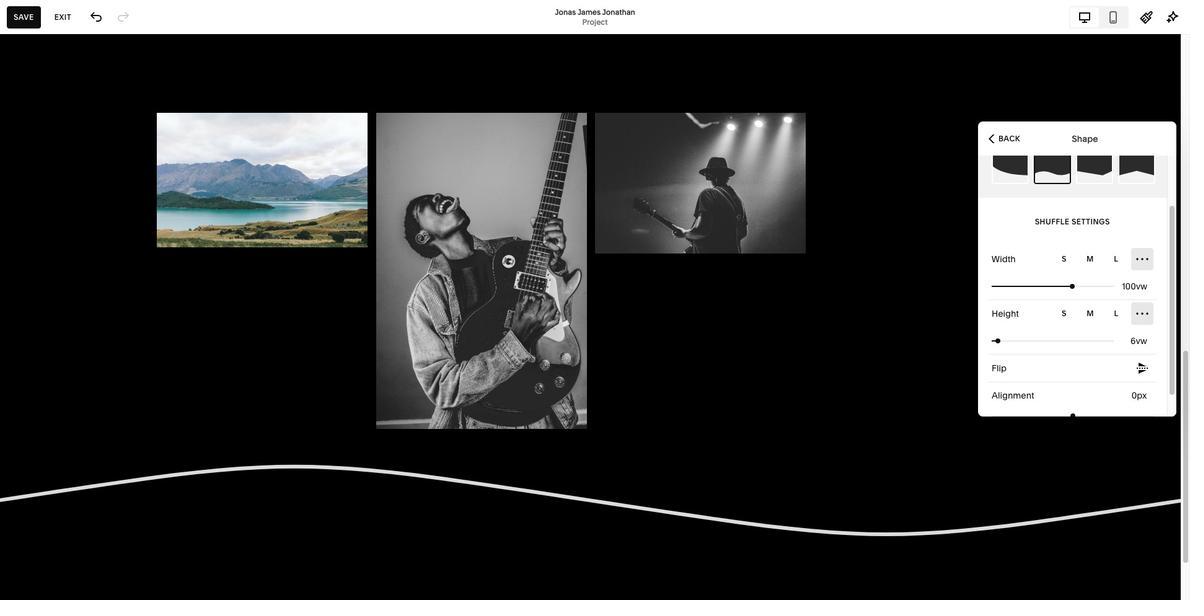 Task type: locate. For each thing, give the bounding box(es) containing it.
jonas inside jonas james jonathan project
[[555, 7, 576, 16]]

s down shuffle settings button
[[1062, 254, 1067, 264]]

james inside jonas james jonathan project
[[578, 7, 601, 16]]

1 vertical spatial m
[[1087, 309, 1095, 318]]

0 vertical spatial jonas
[[555, 7, 576, 16]]

option group
[[1054, 248, 1154, 270], [1054, 303, 1154, 325]]

s for height
[[1062, 309, 1067, 318]]

2 s from the top
[[1062, 309, 1067, 318]]

james for jonas james jonathan
[[108, 99, 135, 110]]

0 horizontal spatial james
[[108, 99, 135, 110]]

1 vertical spatial jonathan
[[137, 99, 175, 110]]

alignment
[[992, 390, 1035, 401]]

0 vertical spatial s
[[1062, 254, 1067, 264]]

height
[[992, 308, 1020, 319]]

pointed shape image
[[1120, 154, 1155, 183]]

project
[[583, 17, 608, 26]]

james
[[578, 7, 601, 16], [108, 99, 135, 110]]

1 vertical spatial s
[[1062, 309, 1067, 318]]

0 horizontal spatial jonas
[[82, 99, 106, 110]]

jonathan for jonas james jonathan project
[[603, 7, 635, 16]]

jonathan
[[603, 7, 635, 16], [137, 99, 175, 110]]

back
[[999, 134, 1021, 143]]

exit
[[54, 12, 71, 21]]

Alignment text field
[[1132, 389, 1150, 402]]

jonathan inside jonas james jonathan project
[[603, 7, 635, 16]]

0 vertical spatial james
[[578, 7, 601, 16]]

flip
[[992, 363, 1007, 374]]

0 vertical spatial option group
[[1054, 248, 1154, 270]]

None text field
[[1131, 334, 1150, 348]]

1 m from the top
[[1087, 254, 1095, 264]]

0 vertical spatial m
[[1087, 254, 1095, 264]]

l for width
[[1115, 254, 1119, 264]]

0 vertical spatial l
[[1115, 254, 1119, 264]]

1 vertical spatial option group
[[1054, 303, 1154, 325]]

s
[[1062, 254, 1067, 264], [1062, 309, 1067, 318]]

1 option group from the top
[[1054, 248, 1154, 270]]

m for height
[[1087, 309, 1095, 318]]

1 s from the top
[[1062, 254, 1067, 264]]

m
[[1087, 254, 1095, 264], [1087, 309, 1095, 318]]

None text field
[[1123, 280, 1150, 293]]

1 horizontal spatial james
[[578, 7, 601, 16]]

0 horizontal spatial jonathan
[[137, 99, 175, 110]]

james for jonas james jonathan project
[[578, 7, 601, 16]]

scalloped shape image
[[994, 154, 1028, 183]]

l
[[1115, 254, 1119, 264], [1115, 309, 1119, 318]]

1 horizontal spatial jonathan
[[603, 7, 635, 16]]

1 vertical spatial l
[[1115, 309, 1119, 318]]

jonas james jonathan project
[[555, 7, 635, 26]]

2 option group from the top
[[1054, 303, 1154, 325]]

jonas
[[555, 7, 576, 16], [82, 99, 106, 110]]

l for height
[[1115, 309, 1119, 318]]

tab list
[[1071, 7, 1128, 27]]

1 horizontal spatial jonas
[[555, 7, 576, 16]]

s for width
[[1062, 254, 1067, 264]]

0 vertical spatial jonathan
[[603, 7, 635, 16]]

shape
[[1072, 133, 1099, 144]]

settings
[[1072, 217, 1111, 226]]

jagged shape image
[[1078, 154, 1113, 183]]

option group for width
[[1054, 248, 1154, 270]]

1 l from the top
[[1115, 254, 1119, 264]]

website
[[24, 22, 58, 32]]

s right the height
[[1062, 309, 1067, 318]]

shuffle settings button
[[992, 205, 1154, 239]]

jonathan for jonas james jonathan
[[137, 99, 175, 110]]

jonas for jonas james jonathan
[[82, 99, 106, 110]]

jonas james jonathan
[[82, 99, 175, 110]]

2 m from the top
[[1087, 309, 1095, 318]]

2 l from the top
[[1115, 309, 1119, 318]]

None range field
[[992, 273, 1114, 300], [992, 327, 1114, 354], [992, 273, 1114, 300], [992, 327, 1114, 354]]

1 vertical spatial james
[[108, 99, 135, 110]]

1 vertical spatial jonas
[[82, 99, 106, 110]]



Task type: describe. For each thing, give the bounding box(es) containing it.
m for width
[[1087, 254, 1095, 264]]

exit button
[[48, 6, 78, 28]]

jonas for jonas james jonathan project
[[555, 7, 576, 16]]

width
[[992, 254, 1016, 265]]

option group for height
[[1054, 303, 1154, 325]]

shuffle settings
[[1036, 217, 1111, 226]]

website button
[[0, 14, 72, 41]]

Alignment range field
[[992, 402, 1154, 429]]

back button
[[985, 125, 1025, 152]]

wavy shape image
[[1036, 154, 1070, 183]]

save
[[14, 12, 34, 21]]

save button
[[7, 6, 41, 28]]

shuffle
[[1036, 217, 1070, 226]]



Task type: vqa. For each thing, say whether or not it's contained in the screenshot.
THE to the right
no



